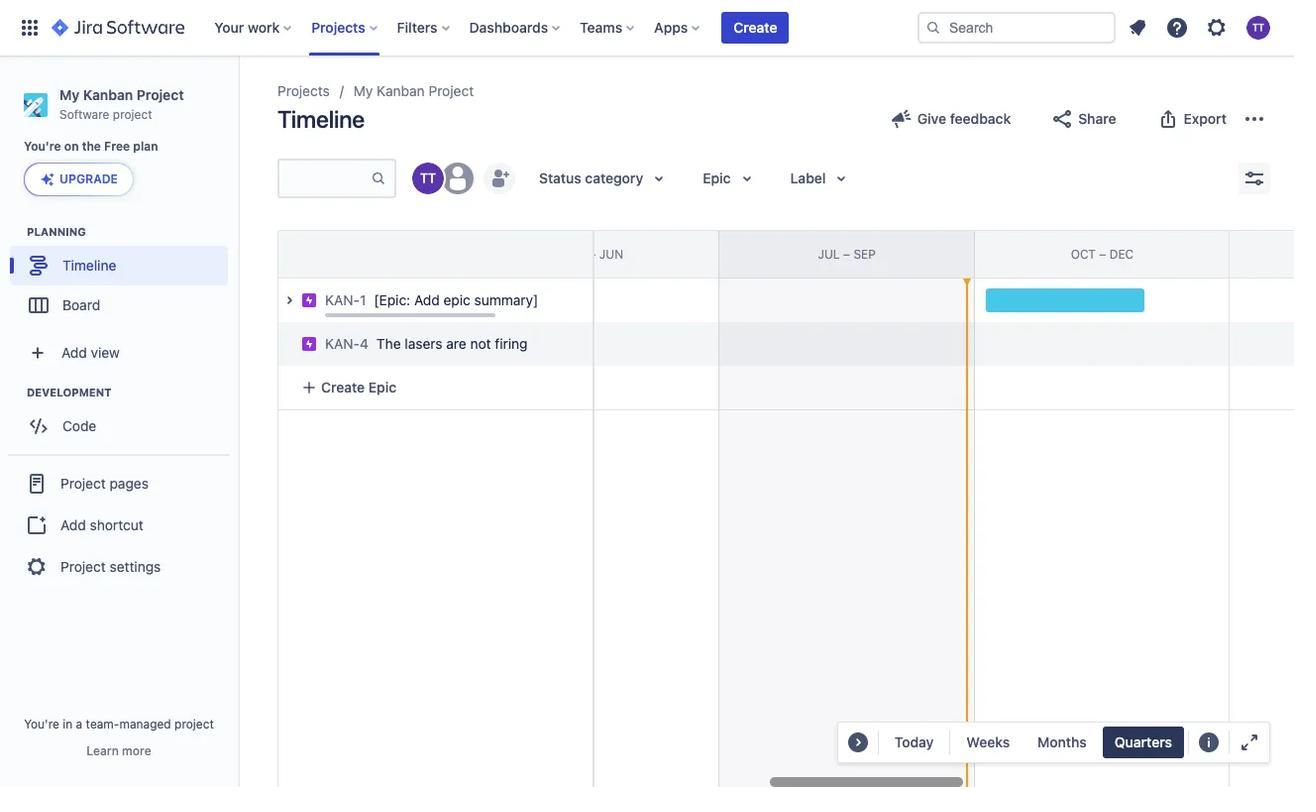 Task type: vqa. For each thing, say whether or not it's contained in the screenshot.
Kanban for My Kanban Project Software project
yes



Task type: describe. For each thing, give the bounding box(es) containing it.
shortcut
[[90, 516, 143, 533]]

you're on the free plan
[[24, 139, 158, 154]]

kanban for my kanban project software project
[[83, 86, 133, 103]]

projects for projects link
[[278, 82, 330, 99]]

kanban for my kanban project
[[377, 82, 425, 99]]

apps
[[654, 19, 688, 36]]

give feedback button
[[878, 103, 1023, 135]]

firing
[[495, 335, 528, 352]]

project down primary element on the top of page
[[429, 82, 474, 99]]

1 vertical spatial project
[[174, 717, 214, 731]]

learn more
[[87, 743, 151, 758]]

help image
[[1166, 16, 1189, 40]]

feedback
[[950, 110, 1011, 127]]

upgrade
[[59, 172, 118, 187]]

planning group
[[10, 224, 237, 331]]

your
[[214, 19, 244, 36]]

create epic
[[321, 379, 397, 395]]

team-
[[86, 717, 119, 731]]

settings image
[[1205, 16, 1229, 40]]

create for create epic
[[321, 379, 365, 395]]

weeks
[[967, 733, 1010, 750]]

– for jul
[[844, 247, 850, 261]]

enter full screen image
[[1238, 731, 1262, 754]]

board link
[[10, 286, 228, 325]]

oct
[[1071, 247, 1096, 261]]

development image
[[3, 381, 27, 405]]

jun
[[600, 247, 624, 261]]

managed
[[119, 717, 171, 731]]

weeks button
[[955, 727, 1022, 758]]

create epic button
[[289, 370, 581, 405]]

projects for projects dropdown button on the left of page
[[311, 19, 365, 36]]

– for oct
[[1100, 247, 1107, 261]]

apr – jun
[[563, 247, 624, 261]]

in
[[63, 717, 73, 731]]

search image
[[926, 20, 942, 36]]

code link
[[10, 407, 228, 446]]

learn more button
[[87, 743, 151, 759]]

show child issues image
[[278, 288, 301, 312]]

terry turtle image
[[412, 163, 444, 194]]

quarters
[[1115, 733, 1173, 750]]

add shortcut button
[[8, 506, 230, 545]]

[epic:
[[374, 291, 411, 308]]

plan
[[133, 139, 158, 154]]

notifications image
[[1126, 16, 1150, 40]]

development
[[27, 386, 111, 399]]

dashboards
[[469, 19, 548, 36]]

pages
[[110, 475, 149, 492]]

my for my kanban project software project
[[59, 86, 80, 103]]

learn
[[87, 743, 119, 758]]

planning image
[[3, 220, 27, 244]]

planning
[[27, 225, 86, 238]]

my for my kanban project
[[354, 82, 373, 99]]

add view
[[61, 344, 120, 361]]

are
[[446, 335, 467, 352]]

work
[[248, 19, 280, 36]]

add shortcut
[[60, 516, 143, 533]]

free
[[104, 139, 130, 154]]

dashboards button
[[463, 12, 568, 44]]

project inside my kanban project software project
[[113, 107, 152, 122]]

not
[[470, 335, 491, 352]]

project settings
[[60, 558, 161, 575]]

export
[[1184, 110, 1227, 127]]

0 vertical spatial add
[[414, 291, 440, 308]]

view settings image
[[1243, 167, 1267, 190]]

months
[[1038, 733, 1087, 750]]

add for add shortcut
[[60, 516, 86, 533]]

Search field
[[918, 12, 1116, 44]]

4
[[360, 335, 369, 352]]

share image
[[1051, 107, 1075, 131]]

project settings link
[[8, 545, 230, 589]]

epic
[[369, 379, 397, 395]]

filters
[[397, 19, 438, 36]]

timeline inside planning group
[[62, 257, 116, 273]]

upgrade button
[[25, 164, 133, 196]]

kan-4 link
[[325, 334, 369, 354]]

epic
[[444, 291, 471, 308]]

share button
[[1039, 103, 1128, 135]]

add view button
[[12, 333, 226, 373]]



Task type: locate. For each thing, give the bounding box(es) containing it.
the
[[82, 139, 101, 154]]

development group
[[10, 385, 237, 452]]

create left 'epic'
[[321, 379, 365, 395]]

2 you're from the top
[[24, 717, 59, 731]]

group containing project pages
[[8, 454, 230, 595]]

a
[[76, 717, 83, 731]]

project up add shortcut
[[60, 475, 106, 492]]

0 horizontal spatial –
[[589, 247, 596, 261]]

export icon image
[[1156, 107, 1180, 131]]

give
[[918, 110, 947, 127]]

–
[[589, 247, 596, 261], [844, 247, 850, 261], [1100, 247, 1107, 261]]

project pages
[[60, 475, 149, 492]]

1 vertical spatial projects
[[278, 82, 330, 99]]

– right apr
[[589, 247, 596, 261]]

projects inside dropdown button
[[311, 19, 365, 36]]

kanban up software
[[83, 86, 133, 103]]

months button
[[1026, 727, 1099, 758]]

1 vertical spatial you're
[[24, 717, 59, 731]]

1 – from the left
[[589, 247, 596, 261]]

you're left in
[[24, 717, 59, 731]]

kan-1 link
[[325, 290, 366, 310]]

summary]
[[474, 291, 538, 308]]

kan- down kan-1 link
[[325, 335, 360, 352]]

1 vertical spatial timeline
[[62, 257, 116, 273]]

you're left on at top
[[24, 139, 61, 154]]

1 kan- from the top
[[325, 291, 360, 308]]

board
[[62, 296, 100, 313]]

group
[[8, 454, 230, 595]]

projects right sidebar navigation icon
[[278, 82, 330, 99]]

project pages link
[[8, 462, 230, 506]]

lasers
[[405, 335, 443, 352]]

code
[[62, 417, 96, 434]]

add left view
[[61, 344, 87, 361]]

teams button
[[574, 12, 642, 44]]

3 – from the left
[[1100, 247, 1107, 261]]

jira software image
[[52, 16, 185, 40], [52, 16, 185, 40]]

0 horizontal spatial kanban
[[83, 86, 133, 103]]

you're in a team-managed project
[[24, 717, 214, 731]]

0 horizontal spatial my
[[59, 86, 80, 103]]

jul
[[818, 247, 840, 261]]

you're for you're on the free plan
[[24, 139, 61, 154]]

primary element
[[12, 0, 918, 56]]

unassigned image
[[442, 163, 474, 194]]

apps button
[[648, 12, 708, 44]]

1 horizontal spatial timeline
[[278, 105, 365, 133]]

kan-1 [epic: add epic summary]
[[325, 291, 538, 308]]

quarters button
[[1103, 727, 1184, 758]]

apr
[[563, 247, 586, 261]]

projects
[[311, 19, 365, 36], [278, 82, 330, 99]]

0 horizontal spatial timeline
[[62, 257, 116, 273]]

project inside my kanban project software project
[[137, 86, 184, 103]]

0 vertical spatial project
[[113, 107, 152, 122]]

kan- up "kan-4" link
[[325, 291, 360, 308]]

epic image
[[301, 292, 317, 308], [301, 336, 317, 352]]

timeline up board on the left of the page
[[62, 257, 116, 273]]

1 epic image from the top
[[301, 292, 317, 308]]

0 vertical spatial create
[[734, 19, 778, 36]]

1 vertical spatial add
[[61, 344, 87, 361]]

software
[[59, 107, 109, 122]]

timeline link
[[10, 246, 228, 286]]

Search timeline text field
[[280, 161, 371, 196]]

my kanban project
[[354, 82, 474, 99]]

0 vertical spatial you're
[[24, 139, 61, 154]]

my inside my kanban project software project
[[59, 86, 80, 103]]

timeline
[[278, 105, 365, 133], [62, 257, 116, 273]]

0 horizontal spatial create
[[321, 379, 365, 395]]

1 horizontal spatial create
[[734, 19, 778, 36]]

today
[[895, 733, 934, 750]]

my kanban project link
[[354, 79, 474, 103]]

sidebar navigation image
[[216, 79, 260, 119]]

view
[[91, 344, 120, 361]]

legend image
[[1197, 731, 1221, 754]]

projects up projects link
[[311, 19, 365, 36]]

the
[[377, 335, 401, 352]]

0 vertical spatial epic image
[[301, 292, 317, 308]]

1 horizontal spatial –
[[844, 247, 850, 261]]

1 horizontal spatial project
[[174, 717, 214, 731]]

timeline down projects link
[[278, 105, 365, 133]]

filters button
[[391, 12, 458, 44]]

0 horizontal spatial project
[[113, 107, 152, 122]]

appswitcher icon image
[[18, 16, 42, 40]]

kanban
[[377, 82, 425, 99], [83, 86, 133, 103]]

project up plan
[[137, 86, 184, 103]]

more
[[122, 743, 151, 758]]

banner
[[0, 0, 1294, 56]]

dec
[[1110, 247, 1134, 261]]

project right managed
[[174, 717, 214, 731]]

– right jul
[[844, 247, 850, 261]]

kan- for 1
[[325, 291, 360, 308]]

teams
[[580, 19, 623, 36]]

kan- for 4
[[325, 335, 360, 352]]

your work
[[214, 19, 280, 36]]

project
[[429, 82, 474, 99], [137, 86, 184, 103], [60, 475, 106, 492], [60, 558, 106, 575]]

epic image left "kan-4" link
[[301, 336, 317, 352]]

kan-
[[325, 291, 360, 308], [325, 335, 360, 352]]

create right apps dropdown button
[[734, 19, 778, 36]]

project up plan
[[113, 107, 152, 122]]

2 kan- from the top
[[325, 335, 360, 352]]

jul – sep
[[818, 247, 876, 261]]

on
[[64, 139, 79, 154]]

epic image for kan-4 the lasers are not firing
[[301, 336, 317, 352]]

sep
[[854, 247, 876, 261]]

add people image
[[488, 167, 511, 190]]

my up software
[[59, 86, 80, 103]]

1 horizontal spatial kanban
[[377, 82, 425, 99]]

oct – dec
[[1071, 247, 1134, 261]]

– for apr
[[589, 247, 596, 261]]

create button
[[722, 12, 789, 44]]

export button
[[1144, 103, 1239, 135]]

2 horizontal spatial –
[[1100, 247, 1107, 261]]

you're
[[24, 139, 61, 154], [24, 717, 59, 731]]

add inside button
[[60, 516, 86, 533]]

my kanban project software project
[[59, 86, 184, 122]]

create
[[734, 19, 778, 36], [321, 379, 365, 395]]

1 horizontal spatial my
[[354, 82, 373, 99]]

1 you're from the top
[[24, 139, 61, 154]]

1 vertical spatial epic image
[[301, 336, 317, 352]]

kanban inside my kanban project software project
[[83, 86, 133, 103]]

0 vertical spatial timeline
[[278, 105, 365, 133]]

projects button
[[306, 12, 385, 44]]

my right projects link
[[354, 82, 373, 99]]

2 epic image from the top
[[301, 336, 317, 352]]

share
[[1079, 110, 1117, 127]]

2 vertical spatial add
[[60, 516, 86, 533]]

you're for you're in a team-managed project
[[24, 717, 59, 731]]

add for add view
[[61, 344, 87, 361]]

add left shortcut
[[60, 516, 86, 533]]

0 vertical spatial projects
[[311, 19, 365, 36]]

add left epic
[[414, 291, 440, 308]]

1 vertical spatial kan-
[[325, 335, 360, 352]]

epic image left kan-1 link
[[301, 292, 317, 308]]

2 – from the left
[[844, 247, 850, 261]]

add inside popup button
[[61, 344, 87, 361]]

1 vertical spatial create
[[321, 379, 365, 395]]

create for create
[[734, 19, 778, 36]]

today button
[[883, 727, 946, 758]]

projects link
[[278, 79, 330, 103]]

add
[[414, 291, 440, 308], [61, 344, 87, 361], [60, 516, 86, 533]]

give feedback
[[918, 110, 1011, 127]]

my
[[354, 82, 373, 99], [59, 86, 80, 103]]

epic image for kan-1 [epic: add epic summary]
[[301, 292, 317, 308]]

create inside primary element
[[734, 19, 778, 36]]

0 vertical spatial kan-
[[325, 291, 360, 308]]

your work button
[[208, 12, 300, 44]]

1
[[360, 291, 366, 308]]

your profile and settings image
[[1247, 16, 1271, 40]]

kanban down the filters
[[377, 82, 425, 99]]

banner containing your work
[[0, 0, 1294, 56]]

project
[[113, 107, 152, 122], [174, 717, 214, 731]]

kan-4 the lasers are not firing
[[325, 335, 528, 352]]

project down add shortcut
[[60, 558, 106, 575]]

– left dec
[[1100, 247, 1107, 261]]

settings
[[110, 558, 161, 575]]



